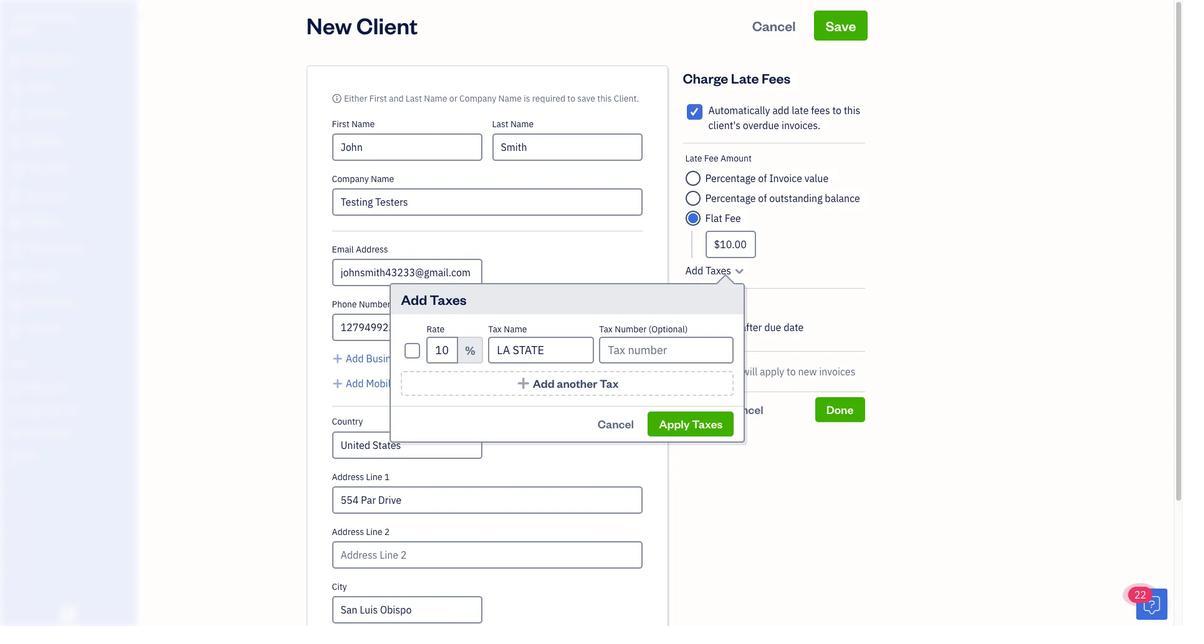 Task type: locate. For each thing, give the bounding box(es) containing it.
add down tax name text field
[[533, 376, 555, 390]]

late left fees
[[731, 69, 759, 87]]

invoice
[[770, 172, 803, 185]]

add taxes left chevrondown icon
[[686, 264, 732, 277]]

0 horizontal spatial number
[[359, 299, 391, 310]]

to left new
[[787, 366, 796, 378]]

name left is
[[499, 93, 522, 104]]

plus image down tax name text field
[[517, 377, 531, 390]]

james peterson owner
[[10, 11, 77, 35]]

Country text field
[[333, 433, 481, 458]]

either first and last name or company name is required to save this client.
[[344, 93, 639, 104]]

late
[[731, 69, 759, 87], [686, 153, 703, 164]]

items and services
[[9, 405, 75, 415]]

Tax Rate (Percentage) text field
[[427, 337, 459, 364]]

to right the fees in the right of the page
[[833, 104, 842, 117]]

money image
[[8, 270, 23, 283]]

0 vertical spatial line
[[366, 472, 383, 483]]

fee left amount
[[705, 153, 719, 164]]

owner
[[10, 25, 35, 35]]

0 vertical spatial taxes
[[706, 264, 732, 277]]

name down the first name text box
[[371, 173, 394, 185]]

save
[[826, 17, 857, 34]]

1 horizontal spatial to
[[787, 366, 796, 378]]

(optional)
[[649, 324, 688, 335]]

and right "either"
[[389, 93, 404, 104]]

0 horizontal spatial and
[[30, 405, 43, 415]]

1 horizontal spatial last
[[492, 119, 509, 130]]

when? element
[[683, 289, 865, 352]]

bank connections
[[9, 428, 73, 438]]

charge late fees
[[683, 69, 791, 87]]

address for address line 1
[[332, 472, 364, 483]]

will
[[742, 366, 758, 378]]

percentage down amount
[[706, 172, 756, 185]]

fee
[[705, 153, 719, 164], [725, 212, 742, 225]]

1 vertical spatial plus image
[[517, 377, 531, 390]]

0 horizontal spatial plus image
[[332, 351, 344, 366]]

1 horizontal spatial first
[[370, 93, 387, 104]]

save button
[[815, 11, 868, 41]]

this right the fees in the right of the page
[[844, 104, 861, 117]]

number left (optional)
[[615, 324, 647, 335]]

number up phone number text field
[[359, 299, 391, 310]]

add taxes
[[686, 264, 732, 277], [401, 291, 467, 308]]

peterson
[[40, 11, 77, 23]]

apply taxes button
[[648, 412, 734, 437]]

percentage up flat fee
[[706, 192, 756, 205]]

plus image up plus image
[[332, 351, 344, 366]]

add right plus image
[[346, 377, 364, 390]]

add left business
[[346, 352, 364, 365]]

name down "either"
[[352, 119, 375, 130]]

cancel down add another tax
[[598, 417, 634, 431]]

1 vertical spatial add taxes
[[401, 291, 467, 308]]

taxes right apply
[[692, 417, 723, 431]]

1 vertical spatial line
[[366, 526, 383, 538]]

cancel button down another
[[587, 412, 646, 437]]

add
[[686, 264, 704, 277], [401, 291, 427, 308], [346, 352, 364, 365], [533, 376, 555, 390], [346, 377, 364, 390]]

phone
[[332, 299, 357, 310], [409, 352, 437, 365], [399, 377, 427, 390]]

percentage of outstanding balance
[[706, 192, 861, 205]]

1 line from the top
[[366, 472, 383, 483]]

late left amount
[[686, 153, 703, 164]]

company
[[460, 93, 497, 104], [332, 173, 369, 185]]

apply taxes
[[659, 417, 723, 431]]

2 vertical spatial taxes
[[692, 417, 723, 431]]

1 vertical spatial company
[[332, 173, 369, 185]]

percentage of invoice value
[[706, 172, 829, 185]]

team
[[9, 382, 29, 392]]

first down primary icon
[[332, 119, 350, 130]]

1 horizontal spatial add taxes
[[686, 264, 732, 277]]

2 horizontal spatial to
[[833, 104, 842, 117]]

0 vertical spatial and
[[389, 93, 404, 104]]

2 vertical spatial address
[[332, 526, 364, 538]]

Late Fee Delay (Days) text field
[[686, 314, 716, 341]]

percentage
[[706, 172, 756, 185], [706, 192, 756, 205]]

1 vertical spatial of
[[759, 192, 767, 205]]

0 horizontal spatial fee
[[705, 153, 719, 164]]

line left 2
[[366, 526, 383, 538]]

0 vertical spatial of
[[759, 172, 767, 185]]

main element
[[0, 0, 168, 626]]

last
[[406, 93, 422, 104], [492, 119, 509, 130]]

add mobile phone
[[346, 377, 427, 390]]

Email Address text field
[[332, 259, 482, 286]]

dashboard image
[[8, 56, 23, 68]]

changes
[[702, 366, 740, 378]]

cancel down the will
[[728, 402, 764, 417]]

fee right flat at the right top of page
[[725, 212, 742, 225]]

0 vertical spatial address
[[356, 244, 388, 255]]

add another tax button
[[401, 371, 734, 396]]

0 vertical spatial fee
[[705, 153, 719, 164]]

taxes for apply taxes button
[[692, 417, 723, 431]]

to
[[568, 93, 576, 104], [833, 104, 842, 117], [787, 366, 796, 378]]

add business phone button
[[332, 351, 437, 366]]

tax for tax name
[[489, 324, 502, 335]]

1 vertical spatial and
[[30, 405, 43, 415]]

0 horizontal spatial late
[[686, 153, 703, 164]]

phone right mobile
[[399, 377, 427, 390]]

automatically add late fees to this client's overdue invoices.
[[709, 104, 861, 132]]

members
[[31, 382, 64, 392]]

Phone Number text field
[[332, 314, 482, 341]]

team members
[[9, 382, 64, 392]]

Last Name text field
[[492, 133, 643, 161]]

this right save
[[598, 93, 612, 104]]

1 horizontal spatial company
[[460, 93, 497, 104]]

rate
[[427, 324, 445, 335]]

22 button
[[1129, 587, 1168, 620]]

and
[[389, 93, 404, 104], [30, 405, 43, 415]]

exclamationcircle image
[[688, 364, 697, 379]]

0 vertical spatial add taxes
[[686, 264, 732, 277]]

taxes inside button
[[692, 417, 723, 431]]

address left 2
[[332, 526, 364, 538]]

1 vertical spatial fee
[[725, 212, 742, 225]]

1 horizontal spatial late
[[731, 69, 759, 87]]

2 of from the top
[[759, 192, 767, 205]]

to inside automatically add late fees to this client's overdue invoices.
[[833, 104, 842, 117]]

taxes
[[706, 264, 732, 277], [430, 291, 467, 308], [692, 417, 723, 431]]

tax right another
[[600, 376, 619, 390]]

last left or
[[406, 93, 422, 104]]

phone for add mobile phone
[[399, 377, 427, 390]]

0 vertical spatial number
[[359, 299, 391, 310]]

tax up add another tax
[[600, 324, 613, 335]]

company down first name
[[332, 173, 369, 185]]

phone down rate
[[409, 352, 437, 365]]

to left save
[[568, 93, 576, 104]]

0 horizontal spatial company
[[332, 173, 369, 185]]

last down either first and last name or company name is required to save this client.
[[492, 119, 509, 130]]

add taxes up rate
[[401, 291, 467, 308]]

and right items
[[30, 405, 43, 415]]

Address Line 1 text field
[[332, 487, 643, 514]]

1 percentage from the top
[[706, 172, 756, 185]]

this
[[598, 93, 612, 104], [844, 104, 861, 117]]

add down email address "text box"
[[401, 291, 427, 308]]

name
[[424, 93, 448, 104], [499, 93, 522, 104], [352, 119, 375, 130], [511, 119, 534, 130], [371, 173, 394, 185], [504, 324, 527, 335]]

is
[[524, 93, 530, 104]]

0 vertical spatial company
[[460, 93, 497, 104]]

0 horizontal spatial add taxes
[[401, 291, 467, 308]]

tax
[[489, 324, 502, 335], [600, 324, 613, 335], [600, 376, 619, 390]]

late
[[792, 104, 809, 117]]

changes will apply to new invoices
[[702, 366, 856, 378]]

1 horizontal spatial number
[[615, 324, 647, 335]]

line left 1
[[366, 472, 383, 483]]

1 of from the top
[[759, 172, 767, 185]]

add left chevrondown icon
[[686, 264, 704, 277]]

outstanding
[[770, 192, 823, 205]]

1 vertical spatial number
[[615, 324, 647, 335]]

this inside automatically add late fees to this client's overdue invoices.
[[844, 104, 861, 117]]

plus image inside add another tax button
[[517, 377, 531, 390]]

done
[[827, 402, 854, 417]]

1 vertical spatial first
[[332, 119, 350, 130]]

Tax number text field
[[600, 337, 734, 364]]

1 vertical spatial percentage
[[706, 192, 756, 205]]

of left invoice
[[759, 172, 767, 185]]

0 vertical spatial last
[[406, 93, 422, 104]]

phone for add business phone
[[409, 352, 437, 365]]

line for 1
[[366, 472, 383, 483]]

address left 1
[[332, 472, 364, 483]]

add for add mobile phone button
[[346, 377, 364, 390]]

taxes up rate
[[430, 291, 467, 308]]

email
[[332, 244, 354, 255]]

0 vertical spatial late
[[731, 69, 759, 87]]

2 vertical spatial phone
[[399, 377, 427, 390]]

0 vertical spatial percentage
[[706, 172, 756, 185]]

1 horizontal spatial this
[[844, 104, 861, 117]]

plus image
[[332, 351, 344, 366], [517, 377, 531, 390]]

1 vertical spatial phone
[[409, 352, 437, 365]]

of
[[759, 172, 767, 185], [759, 192, 767, 205]]

name for last name
[[511, 119, 534, 130]]

client
[[357, 11, 418, 40]]

items and services link
[[3, 399, 133, 421]]

add taxes button
[[686, 263, 746, 278]]

cancel button
[[741, 11, 807, 41], [683, 397, 808, 422], [587, 412, 646, 437]]

services
[[45, 405, 75, 415]]

date
[[784, 321, 804, 334]]

address
[[356, 244, 388, 255], [332, 472, 364, 483], [332, 526, 364, 538]]

client.
[[614, 93, 639, 104]]

1 vertical spatial late
[[686, 153, 703, 164]]

address right email
[[356, 244, 388, 255]]

invoice image
[[8, 136, 23, 148]]

cancel button up fees
[[741, 11, 807, 41]]

expense image
[[8, 190, 23, 202]]

cancel
[[753, 17, 796, 34], [728, 402, 764, 417], [598, 417, 634, 431]]

company right or
[[460, 93, 497, 104]]

2 percentage from the top
[[706, 192, 756, 205]]

1 vertical spatial last
[[492, 119, 509, 130]]

cancel up fees
[[753, 17, 796, 34]]

fee for late
[[705, 153, 719, 164]]

of for invoice
[[759, 172, 767, 185]]

apps link
[[3, 353, 133, 375]]

client image
[[8, 82, 23, 95]]

of down percentage of invoice value
[[759, 192, 767, 205]]

phone down email
[[332, 299, 357, 310]]

first right "either"
[[370, 93, 387, 104]]

tax for tax number (optional)
[[600, 324, 613, 335]]

0 vertical spatial phone
[[332, 299, 357, 310]]

2 line from the top
[[366, 526, 383, 538]]

1 horizontal spatial plus image
[[517, 377, 531, 390]]

either
[[344, 93, 368, 104]]

0 vertical spatial first
[[370, 93, 387, 104]]

line
[[366, 472, 383, 483], [366, 526, 383, 538]]

0 vertical spatial plus image
[[332, 351, 344, 366]]

tax up tax name text field
[[489, 324, 502, 335]]

taxes inside dropdown button
[[706, 264, 732, 277]]

name down is
[[511, 119, 534, 130]]

1 vertical spatial address
[[332, 472, 364, 483]]

taxes left chevrondown icon
[[706, 264, 732, 277]]

number for tax
[[615, 324, 647, 335]]

0 horizontal spatial this
[[598, 93, 612, 104]]

another
[[557, 376, 598, 390]]

name up tax name text field
[[504, 324, 527, 335]]

1 horizontal spatial fee
[[725, 212, 742, 225]]



Task type: describe. For each thing, give the bounding box(es) containing it.
percentage for percentage of invoice value
[[706, 172, 756, 185]]

required
[[533, 93, 566, 104]]

taxes for add taxes dropdown button
[[706, 264, 732, 277]]

settings link
[[3, 445, 133, 467]]

amount
[[721, 153, 752, 164]]

invoices.
[[782, 119, 821, 132]]

business
[[366, 352, 407, 365]]

charge
[[683, 69, 729, 87]]

automatically
[[709, 104, 771, 117]]

days
[[718, 321, 739, 334]]

new client
[[307, 11, 418, 40]]

bank
[[9, 428, 27, 438]]

client's
[[709, 119, 741, 132]]

phone number
[[332, 299, 391, 310]]

cancel button for apply taxes
[[587, 412, 646, 437]]

days after due date
[[718, 321, 804, 334]]

22
[[1135, 589, 1147, 601]]

chevrondown image
[[734, 263, 746, 278]]

address for address line 2
[[332, 526, 364, 538]]

freshbooks image
[[59, 606, 79, 621]]

email address
[[332, 244, 388, 255]]

cancel button for save
[[741, 11, 807, 41]]

1 vertical spatial taxes
[[430, 291, 467, 308]]

late fee amount option group
[[683, 143, 865, 289]]

plus image
[[332, 376, 344, 391]]

payment image
[[8, 163, 23, 175]]

fees
[[762, 69, 791, 87]]

number for phone
[[359, 299, 391, 310]]

add taxes inside dropdown button
[[686, 264, 732, 277]]

add another tax
[[533, 376, 619, 390]]

name left or
[[424, 93, 448, 104]]

name for first name
[[352, 119, 375, 130]]

timer image
[[8, 243, 23, 256]]

plus image for add another tax
[[517, 377, 531, 390]]

address line 1
[[332, 472, 390, 483]]

flat fee
[[706, 212, 742, 225]]

City text field
[[332, 596, 482, 624]]

tax inside button
[[600, 376, 619, 390]]

1 horizontal spatial and
[[389, 93, 404, 104]]

plus image for add business phone
[[332, 351, 344, 366]]

cancel for apply taxes
[[598, 417, 634, 431]]

add business phone
[[346, 352, 437, 365]]

fee for flat
[[725, 212, 742, 225]]

invoices
[[820, 366, 856, 378]]

Company Name text field
[[332, 188, 643, 216]]

report image
[[8, 324, 23, 336]]

2
[[385, 526, 390, 538]]

Address Line 2 text field
[[332, 541, 643, 569]]

new
[[799, 366, 817, 378]]

resource center badge image
[[1137, 589, 1168, 620]]

0 horizontal spatial first
[[332, 119, 350, 130]]

mobile
[[366, 377, 396, 390]]

fees
[[812, 104, 831, 117]]

after
[[741, 321, 762, 334]]

chart image
[[8, 297, 23, 309]]

company name
[[332, 173, 394, 185]]

cancel button down the will
[[683, 397, 808, 422]]

team members link
[[3, 376, 133, 398]]

bank connections link
[[3, 422, 133, 444]]

connections
[[29, 428, 73, 438]]

late fee amount
[[686, 153, 752, 164]]

save
[[578, 93, 596, 104]]

name for company name
[[371, 173, 394, 185]]

new
[[307, 11, 352, 40]]

and inside main element
[[30, 405, 43, 415]]

estimate image
[[8, 109, 23, 122]]

project image
[[8, 216, 23, 229]]

tax number (optional)
[[600, 324, 688, 335]]

apply
[[659, 417, 690, 431]]

add for add another tax button
[[533, 376, 555, 390]]

Tax name text field
[[489, 337, 595, 364]]

add inside dropdown button
[[686, 264, 704, 277]]

value
[[805, 172, 829, 185]]

add mobile phone button
[[332, 376, 427, 391]]

done button
[[816, 397, 865, 422]]

balance
[[825, 192, 861, 205]]

address line 2
[[332, 526, 390, 538]]

country
[[332, 416, 363, 427]]

late inside option group
[[686, 153, 703, 164]]

add
[[773, 104, 790, 117]]

1
[[385, 472, 390, 483]]

add for add business phone button on the bottom left
[[346, 352, 364, 365]]

cancel for save
[[753, 17, 796, 34]]

james
[[10, 11, 38, 23]]

primary image
[[332, 93, 342, 104]]

tax name
[[489, 324, 527, 335]]

0 horizontal spatial to
[[568, 93, 576, 104]]

Flat Fee Amount text field
[[706, 231, 756, 258]]

or
[[450, 93, 458, 104]]

last name
[[492, 119, 534, 130]]

check image
[[689, 105, 701, 118]]

percentage for percentage of outstanding balance
[[706, 192, 756, 205]]

of for outstanding
[[759, 192, 767, 205]]

First Name text field
[[332, 133, 482, 161]]

apply
[[760, 366, 785, 378]]

settings
[[9, 451, 38, 461]]

overdue
[[743, 119, 780, 132]]

0 horizontal spatial last
[[406, 93, 422, 104]]

flat
[[706, 212, 723, 225]]

city
[[332, 581, 347, 593]]

items
[[9, 405, 29, 415]]

due
[[765, 321, 782, 334]]

apps
[[9, 359, 28, 369]]

line for 2
[[366, 526, 383, 538]]

first name
[[332, 119, 375, 130]]

name for tax name
[[504, 324, 527, 335]]



Task type: vqa. For each thing, say whether or not it's contained in the screenshot.
the top the Client
no



